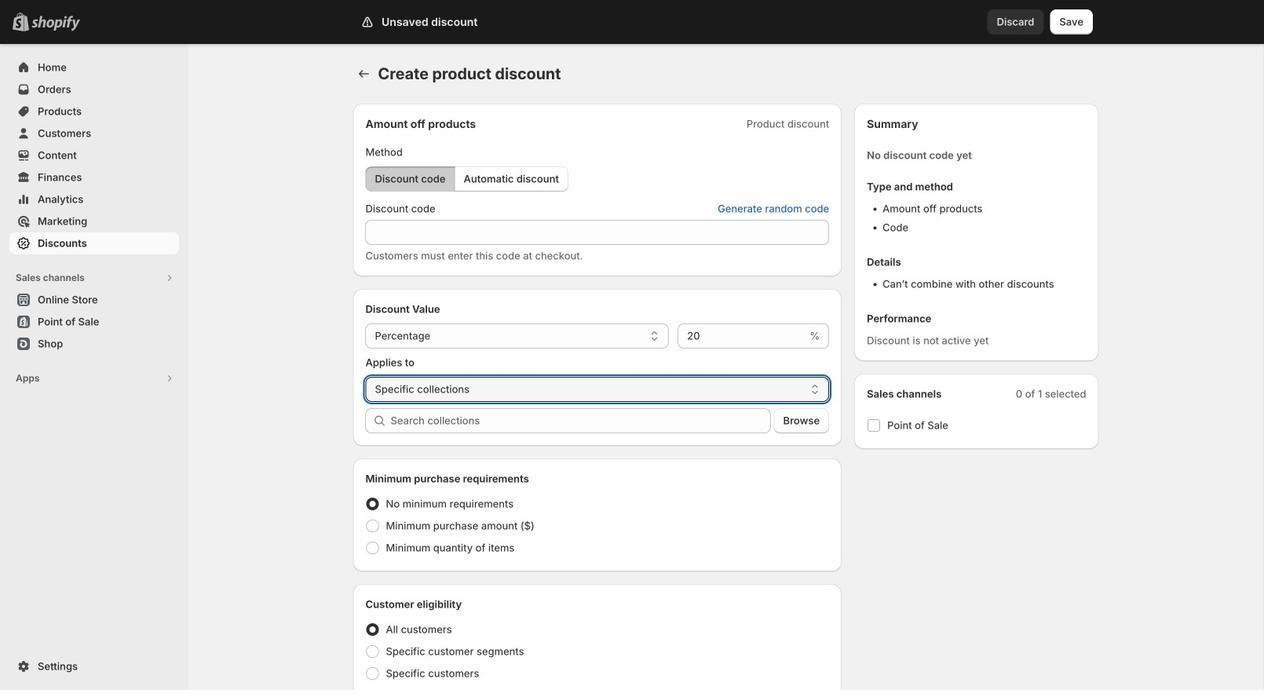 Task type: locate. For each thing, give the bounding box(es) containing it.
shopify image
[[31, 16, 80, 31]]

None text field
[[678, 324, 807, 349]]

None text field
[[366, 220, 829, 245]]



Task type: vqa. For each thing, say whether or not it's contained in the screenshot.
Shopify image
yes



Task type: describe. For each thing, give the bounding box(es) containing it.
Search collections text field
[[391, 408, 771, 433]]



